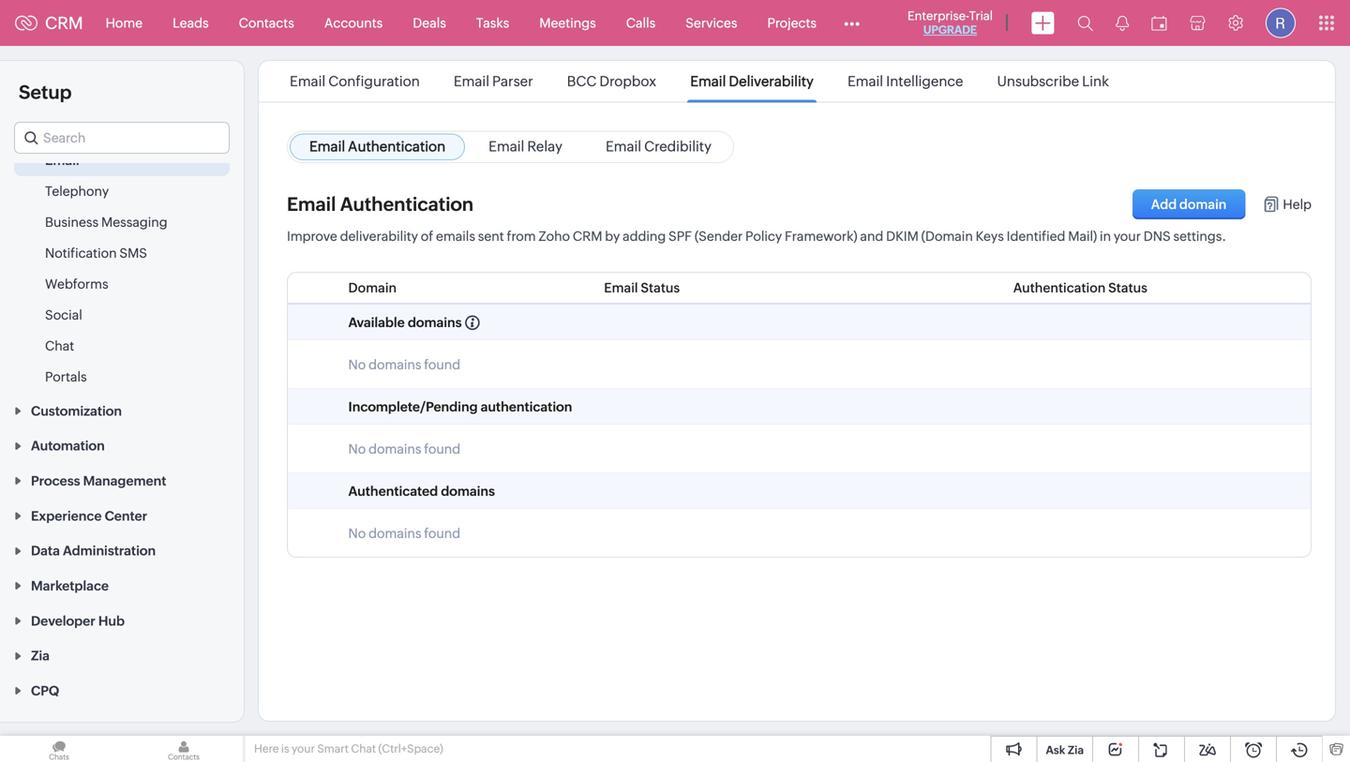 Task type: vqa. For each thing, say whether or not it's contained in the screenshot.
Zia inside the DROPDOWN BUTTON
yes



Task type: locate. For each thing, give the bounding box(es) containing it.
email inside 'region'
[[45, 153, 79, 168]]

domains right authenticated
[[441, 484, 495, 499]]

authentication down configuration
[[348, 138, 446, 155]]

business
[[45, 215, 99, 230]]

email left configuration
[[290, 73, 326, 90]]

crm right logo
[[45, 13, 83, 33]]

ask
[[1046, 744, 1065, 757]]

0 horizontal spatial crm
[[45, 13, 83, 33]]

of
[[421, 229, 433, 244]]

region
[[0, 145, 244, 393]]

1 horizontal spatial zia
[[1068, 744, 1084, 757]]

found down 'authenticated domains'
[[424, 526, 461, 541]]

1 horizontal spatial crm
[[573, 229, 602, 244]]

available domains
[[348, 315, 462, 330]]

zoho
[[539, 229, 570, 244]]

1 vertical spatial found
[[424, 442, 461, 457]]

email authentication down configuration
[[309, 138, 446, 155]]

accounts
[[324, 15, 383, 30]]

list containing email configuration
[[273, 61, 1126, 102]]

2 no from the top
[[348, 442, 366, 457]]

email down by
[[604, 280, 638, 295]]

developer hub button
[[0, 603, 244, 638]]

email authentication link
[[290, 134, 465, 160]]

0 horizontal spatial status
[[641, 280, 680, 295]]

None field
[[14, 122, 230, 154]]

1 vertical spatial authentication
[[340, 194, 474, 215]]

1 vertical spatial no domains found
[[348, 442, 461, 457]]

profile element
[[1255, 0, 1307, 45]]

2 no domains found from the top
[[348, 442, 461, 457]]

unsubscribe link
[[997, 73, 1109, 90]]

found down incomplete/pending authentication
[[424, 442, 461, 457]]

no domains found down available domains
[[348, 357, 461, 372]]

cpq
[[31, 684, 59, 699]]

authentication inside email authentication link
[[348, 138, 446, 155]]

email for email intelligence 'link'
[[848, 73, 883, 90]]

0 vertical spatial authentication
[[348, 138, 446, 155]]

authentication up of
[[340, 194, 474, 215]]

domains
[[408, 315, 462, 330], [369, 357, 421, 372], [369, 442, 421, 457], [441, 484, 495, 499], [369, 526, 421, 541]]

1 found from the top
[[424, 357, 461, 372]]

data administration button
[[0, 533, 244, 568]]

domains down authenticated
[[369, 526, 421, 541]]

credibility
[[644, 138, 712, 155]]

email deliverability link
[[687, 73, 817, 90]]

no domains found down incomplete/pending
[[348, 442, 461, 457]]

experience center button
[[0, 498, 244, 533]]

portals
[[45, 369, 87, 384]]

crm link
[[15, 13, 83, 33]]

logo image
[[15, 15, 38, 30]]

0 horizontal spatial zia
[[31, 649, 50, 664]]

email for email relay link
[[489, 138, 524, 155]]

region containing email
[[0, 145, 244, 393]]

no down available
[[348, 357, 366, 372]]

dkim
[[886, 229, 919, 244]]

authentication down mail)
[[1013, 280, 1106, 295]]

process management button
[[0, 463, 244, 498]]

marketplace button
[[0, 568, 244, 603]]

your right is
[[292, 743, 315, 755]]

projects link
[[752, 0, 832, 45]]

found up incomplete/pending authentication
[[424, 357, 461, 372]]

no up authenticated
[[348, 442, 366, 457]]

here is your smart chat (ctrl+space)
[[254, 743, 443, 755]]

zia right the ask
[[1068, 744, 1084, 757]]

no down authenticated
[[348, 526, 366, 541]]

meetings
[[539, 15, 596, 30]]

1 horizontal spatial status
[[1108, 280, 1148, 295]]

search image
[[1077, 15, 1093, 31]]

deals
[[413, 15, 446, 30]]

by
[[605, 229, 620, 244]]

Other Modules field
[[832, 8, 872, 38]]

process
[[31, 474, 80, 489]]

1 vertical spatial your
[[292, 743, 315, 755]]

upgrade
[[923, 23, 977, 36]]

data administration
[[31, 544, 156, 559]]

email for email configuration link at the top left of the page
[[290, 73, 326, 90]]

your right in
[[1114, 229, 1141, 244]]

1 status from the left
[[641, 280, 680, 295]]

accounts link
[[309, 0, 398, 45]]

email up the telephony link
[[45, 153, 79, 168]]

email left relay
[[489, 138, 524, 155]]

email parser link
[[451, 73, 536, 90]]

emails
[[436, 229, 475, 244]]

contacts image
[[125, 736, 243, 762]]

calls
[[626, 15, 656, 30]]

portals link
[[45, 368, 87, 386]]

add
[[1151, 197, 1177, 212]]

0 vertical spatial found
[[424, 357, 461, 372]]

email credibility
[[606, 138, 712, 155]]

0 vertical spatial your
[[1114, 229, 1141, 244]]

no
[[348, 357, 366, 372], [348, 442, 366, 457], [348, 526, 366, 541]]

from
[[507, 229, 536, 244]]

status down adding
[[641, 280, 680, 295]]

services
[[686, 15, 737, 30]]

email for email credibility link at the top of the page
[[606, 138, 641, 155]]

customization
[[31, 404, 122, 419]]

email relay
[[489, 138, 563, 155]]

2 found from the top
[[424, 442, 461, 457]]

trial
[[969, 9, 993, 23]]

chats image
[[0, 736, 118, 762]]

0 vertical spatial no domains found
[[348, 357, 461, 372]]

email authentication up deliverability on the top of the page
[[287, 194, 474, 215]]

intelligence
[[886, 73, 963, 90]]

email left credibility
[[606, 138, 641, 155]]

email inside email relay link
[[489, 138, 524, 155]]

telephony
[[45, 184, 109, 199]]

found
[[424, 357, 461, 372], [424, 442, 461, 457], [424, 526, 461, 541]]

chat down social
[[45, 338, 74, 353]]

no domains found down authenticated
[[348, 526, 461, 541]]

services link
[[671, 0, 752, 45]]

0 vertical spatial crm
[[45, 13, 83, 33]]

policy
[[745, 229, 782, 244]]

email down services link
[[690, 73, 726, 90]]

email for email parser link
[[454, 73, 489, 90]]

email inside email authentication link
[[309, 138, 345, 155]]

0 vertical spatial chat
[[45, 338, 74, 353]]

crm left by
[[573, 229, 602, 244]]

2 vertical spatial no
[[348, 526, 366, 541]]

email for email deliverability link
[[690, 73, 726, 90]]

sent
[[478, 229, 504, 244]]

3 no from the top
[[348, 526, 366, 541]]

home link
[[91, 0, 158, 45]]

marketplace
[[31, 579, 109, 594]]

chat link
[[45, 337, 74, 355]]

email left intelligence
[[848, 73, 883, 90]]

email down email configuration
[[309, 138, 345, 155]]

email inside email credibility link
[[606, 138, 641, 155]]

status down in
[[1108, 280, 1148, 295]]

search element
[[1066, 0, 1105, 46]]

chat right smart
[[351, 743, 376, 755]]

email credibility link
[[586, 134, 731, 160]]

1 vertical spatial no
[[348, 442, 366, 457]]

enterprise-
[[908, 9, 969, 23]]

create menu element
[[1020, 0, 1066, 45]]

(ctrl+space)
[[378, 743, 443, 755]]

2 vertical spatial found
[[424, 526, 461, 541]]

3 no domains found from the top
[[348, 526, 461, 541]]

domains up authenticated
[[369, 442, 421, 457]]

improve deliverability of emails sent from zoho crm by adding spf (sender policy framework) and dkim (domain keys identified mail) in your dns settings.
[[287, 229, 1226, 244]]

adding
[[623, 229, 666, 244]]

1 horizontal spatial chat
[[351, 743, 376, 755]]

0 vertical spatial no
[[348, 357, 366, 372]]

1 vertical spatial email authentication
[[287, 194, 474, 215]]

customization button
[[0, 393, 244, 428]]

bcc dropbox
[[567, 73, 656, 90]]

email deliverability
[[690, 73, 814, 90]]

zia up cpq
[[31, 649, 50, 664]]

0 horizontal spatial chat
[[45, 338, 74, 353]]

2 vertical spatial no domains found
[[348, 526, 461, 541]]

list
[[273, 61, 1126, 102]]

0 vertical spatial email authentication
[[309, 138, 446, 155]]

sms
[[119, 246, 147, 261]]

business messaging
[[45, 215, 167, 230]]

chat
[[45, 338, 74, 353], [351, 743, 376, 755]]

hub
[[98, 614, 125, 629]]

0 vertical spatial zia
[[31, 649, 50, 664]]

incomplete/pending
[[348, 399, 478, 414]]

2 status from the left
[[1108, 280, 1148, 295]]

status for authentication status
[[1108, 280, 1148, 295]]

email left parser
[[454, 73, 489, 90]]



Task type: describe. For each thing, give the bounding box(es) containing it.
dns
[[1144, 229, 1171, 244]]

bcc
[[567, 73, 597, 90]]

tasks
[[476, 15, 509, 30]]

meetings link
[[524, 0, 611, 45]]

messaging
[[101, 215, 167, 230]]

domains right available
[[408, 315, 462, 330]]

webforms link
[[45, 275, 108, 293]]

improve
[[287, 229, 337, 244]]

social link
[[45, 306, 82, 324]]

authentication
[[481, 399, 572, 414]]

email status
[[604, 280, 680, 295]]

parser
[[492, 73, 533, 90]]

experience center
[[31, 509, 147, 524]]

projects
[[767, 15, 817, 30]]

zia button
[[0, 638, 244, 673]]

automation button
[[0, 428, 244, 463]]

domain
[[348, 280, 397, 295]]

incomplete/pending authentication
[[348, 399, 572, 414]]

ask zia
[[1046, 744, 1084, 757]]

notification sms
[[45, 246, 147, 261]]

0 horizontal spatial your
[[292, 743, 315, 755]]

Search text field
[[15, 123, 229, 153]]

signals element
[[1105, 0, 1140, 46]]

is
[[281, 743, 289, 755]]

management
[[83, 474, 166, 489]]

home
[[106, 15, 143, 30]]

developer
[[31, 614, 95, 629]]

1 horizontal spatial your
[[1114, 229, 1141, 244]]

experience
[[31, 509, 102, 524]]

data
[[31, 544, 60, 559]]

available
[[348, 315, 405, 330]]

2 vertical spatial authentication
[[1013, 280, 1106, 295]]

center
[[105, 509, 147, 524]]

mail)
[[1068, 229, 1097, 244]]

1 no domains found from the top
[[348, 357, 461, 372]]

and
[[860, 229, 884, 244]]

tasks link
[[461, 0, 524, 45]]

social
[[45, 308, 82, 323]]

add domain button
[[1132, 189, 1246, 219]]

identified
[[1007, 229, 1066, 244]]

email intelligence link
[[845, 73, 966, 90]]

smart
[[317, 743, 349, 755]]

unsubscribe
[[997, 73, 1079, 90]]

status for email status
[[641, 280, 680, 295]]

deliverability
[[340, 229, 418, 244]]

1 no from the top
[[348, 357, 366, 372]]

1 vertical spatial zia
[[1068, 744, 1084, 757]]

signals image
[[1116, 15, 1129, 31]]

contacts link
[[224, 0, 309, 45]]

setup
[[19, 82, 72, 103]]

email link
[[45, 151, 79, 170]]

relay
[[527, 138, 563, 155]]

leads link
[[158, 0, 224, 45]]

webforms
[[45, 277, 108, 292]]

authenticated
[[348, 484, 438, 499]]

authentication status
[[1013, 280, 1148, 295]]

notification
[[45, 246, 117, 261]]

business messaging link
[[45, 213, 167, 232]]

create menu image
[[1031, 12, 1055, 34]]

domain
[[1179, 197, 1227, 212]]

authenticated domains
[[348, 484, 495, 499]]

cpq button
[[0, 673, 244, 708]]

automation
[[31, 439, 105, 454]]

3 found from the top
[[424, 526, 461, 541]]

email configuration
[[290, 73, 420, 90]]

administration
[[63, 544, 156, 559]]

(sender
[[695, 229, 743, 244]]

1 vertical spatial chat
[[351, 743, 376, 755]]

profile image
[[1266, 8, 1296, 38]]

dropbox
[[600, 73, 656, 90]]

1 vertical spatial crm
[[573, 229, 602, 244]]

email up improve
[[287, 194, 336, 215]]

domains down available domains
[[369, 357, 421, 372]]

(domain
[[921, 229, 973, 244]]

enterprise-trial upgrade
[[908, 9, 993, 36]]

settings.
[[1173, 229, 1226, 244]]

link
[[1082, 73, 1109, 90]]

developer hub
[[31, 614, 125, 629]]

telephony link
[[45, 182, 109, 201]]

email for email authentication link at left
[[309, 138, 345, 155]]

zia inside dropdown button
[[31, 649, 50, 664]]

contacts
[[239, 15, 294, 30]]

leads
[[173, 15, 209, 30]]

email relay link
[[469, 134, 582, 160]]

keys
[[976, 229, 1004, 244]]

calendar image
[[1151, 15, 1167, 30]]



